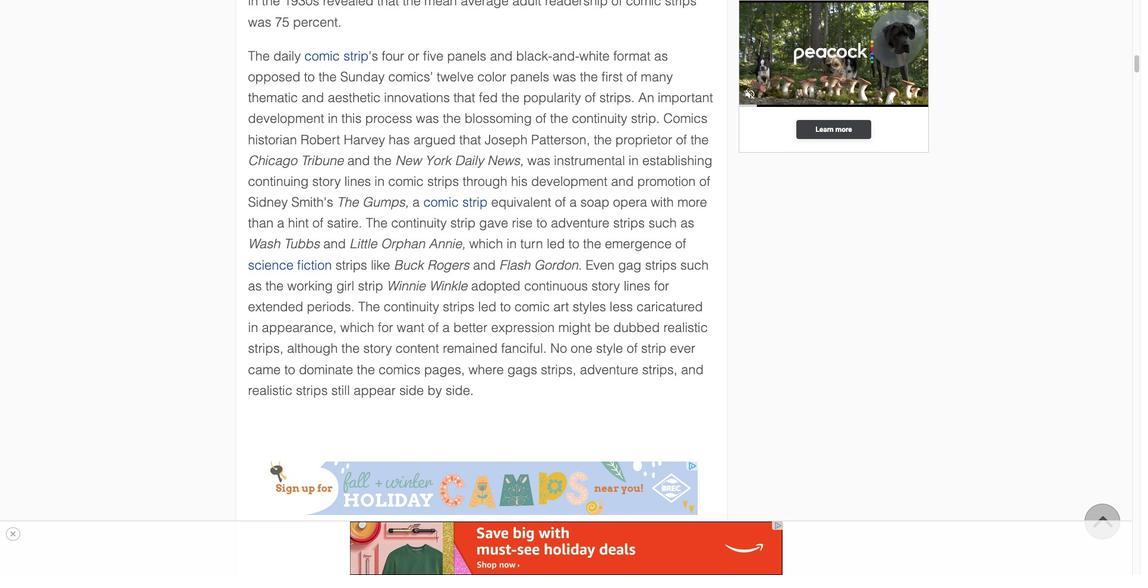 Task type: locate. For each thing, give the bounding box(es) containing it.
that up daily
[[459, 132, 481, 147]]

strips
[[427, 174, 459, 189], [613, 216, 645, 231], [336, 258, 367, 273], [645, 258, 677, 273], [443, 300, 475, 315], [296, 383, 328, 398]]

0 horizontal spatial lines
[[345, 174, 371, 189]]

the
[[319, 70, 337, 84], [580, 70, 598, 84], [502, 90, 520, 105], [443, 111, 461, 126], [550, 111, 568, 126], [594, 132, 612, 147], [691, 132, 709, 147], [374, 153, 392, 168], [583, 237, 601, 252], [266, 279, 284, 294], [342, 341, 360, 356], [357, 362, 375, 377]]

0 horizontal spatial development
[[248, 111, 324, 126]]

0 horizontal spatial such
[[649, 216, 677, 231]]

strip up wash tubbs and little orphan annie, which in turn led to the emergence of on the top of page
[[451, 216, 476, 231]]

development down "instrumental"
[[531, 174, 608, 189]]

panels
[[447, 49, 487, 63], [510, 70, 550, 84]]

the up appear
[[357, 362, 375, 377]]

a left hint
[[277, 216, 284, 231]]

the up argued
[[443, 111, 461, 126]]

as inside even gag strips such as the working girl strip
[[248, 279, 262, 294]]

blossoming
[[465, 111, 532, 126]]

2 vertical spatial was
[[528, 153, 551, 168]]

1 vertical spatial continuity
[[391, 216, 447, 231]]

0 vertical spatial as
[[654, 49, 668, 63]]

and up color
[[490, 49, 513, 63]]

caricatured
[[637, 300, 703, 315]]

story down even
[[592, 279, 620, 294]]

0 vertical spatial which
[[469, 237, 503, 252]]

adventure down style at the right of the page
[[580, 362, 639, 377]]

1 vertical spatial comic strip link
[[424, 195, 488, 210]]

0 horizontal spatial for
[[378, 321, 393, 335]]

was instrumental in establishing continuing story lines in comic strips through his development and promotion of sidney smith's
[[248, 153, 713, 210]]

the down comics
[[691, 132, 709, 147]]

0 horizontal spatial comic strip link
[[305, 49, 369, 63]]

a left better
[[443, 321, 450, 335]]

the up extended
[[266, 279, 284, 294]]

2 horizontal spatial was
[[553, 70, 576, 84]]

the down the daily comic strip
[[319, 70, 337, 84]]

four
[[382, 49, 404, 63]]

1 vertical spatial which
[[340, 321, 374, 335]]

and up 'adopted'
[[473, 258, 496, 273]]

or
[[408, 49, 420, 63]]

popularity
[[523, 90, 581, 105]]

and down harvey
[[347, 153, 370, 168]]

1 horizontal spatial development
[[531, 174, 608, 189]]

strips, up came
[[248, 341, 283, 356]]

comic down new
[[388, 174, 424, 189]]

comic down york
[[424, 195, 459, 210]]

continuity inside 's four or five panels and black-and-white format as opposed to the sunday comics' twelve color panels was the first of many thematic and aesthetic innovations that fed the popularity of strips. an important development in this process was the blossoming of the continuity strip. comics historian robert harvey has argued that joseph patterson, the proprietor of the
[[572, 111, 628, 126]]

story down 'tribune'
[[312, 174, 341, 189]]

the right 'periods.'
[[358, 300, 380, 315]]

continuity up want at left
[[384, 300, 439, 315]]

to right rise
[[537, 216, 547, 231]]

the daily comic strip
[[248, 49, 369, 63]]

and up opera
[[611, 174, 634, 189]]

fiction
[[297, 258, 332, 273]]

0 vertical spatial panels
[[447, 49, 487, 63]]

opposed
[[248, 70, 300, 84]]

strips, down the no
[[541, 362, 576, 377]]

0 vertical spatial realistic
[[664, 321, 708, 335]]

1 horizontal spatial was
[[528, 153, 551, 168]]

strips inside the was instrumental in establishing continuing story lines in comic strips through his development and promotion of sidney smith's
[[427, 174, 459, 189]]

which down gave
[[469, 237, 503, 252]]

2 horizontal spatial as
[[681, 216, 695, 231]]

and-
[[553, 49, 580, 63]]

news,
[[488, 153, 524, 168]]

0 vertical spatial continuity
[[572, 111, 628, 126]]

0 vertical spatial was
[[553, 70, 576, 84]]

of down dubbed
[[627, 341, 638, 356]]

to right came
[[284, 362, 295, 377]]

strips up girl
[[336, 258, 367, 273]]

0 vertical spatial that
[[454, 90, 475, 105]]

in left this
[[328, 111, 338, 126]]

a right gumps,
[[413, 195, 420, 210]]

1 horizontal spatial led
[[547, 237, 565, 252]]

led up gordon.
[[547, 237, 565, 252]]

even gag strips such as the working girl strip
[[248, 258, 709, 294]]

rogers
[[427, 258, 470, 273]]

1 vertical spatial story
[[592, 279, 620, 294]]

0 horizontal spatial led
[[478, 300, 496, 315]]

1 vertical spatial development
[[531, 174, 608, 189]]

establishing
[[643, 153, 713, 168]]

the gumps, a comic strip
[[337, 195, 488, 210]]

adventure down soap
[[551, 216, 610, 231]]

panels down black-
[[510, 70, 550, 84]]

continuing
[[248, 174, 309, 189]]

1 vertical spatial as
[[681, 216, 695, 231]]

1 vertical spatial such
[[681, 258, 709, 273]]

2 vertical spatial continuity
[[384, 300, 439, 315]]

even
[[586, 258, 615, 273]]

panels up 'twelve'
[[447, 49, 487, 63]]

as down science
[[248, 279, 262, 294]]

realistic down came
[[248, 383, 292, 398]]

of up more
[[700, 174, 710, 189]]

1 horizontal spatial such
[[681, 258, 709, 273]]

adopted continuous story lines for extended periods. the continuity strips led to comic art styles less caricatured in appearance, which for want of a better expression might be dubbed realistic strips, although the story content remained fanciful. no one style of strip ever came to dominate the comics pages, where gags strips, adventure strips, and realistic strips still appear side by side.
[[248, 279, 708, 398]]

the
[[248, 49, 270, 63], [337, 195, 359, 210], [366, 216, 388, 231], [358, 300, 380, 315]]

emergence
[[605, 237, 672, 252]]

as inside equivalent of a soap opera with more than a hint of satire. the continuity strip gave rise to adventure strips such as
[[681, 216, 695, 231]]

comics
[[379, 362, 421, 377]]

harvey
[[344, 132, 385, 147]]

development down thematic
[[248, 111, 324, 126]]

strips, down ever
[[642, 362, 678, 377]]

strips down york
[[427, 174, 459, 189]]

was down and-
[[553, 70, 576, 84]]

lines
[[345, 174, 371, 189], [624, 279, 651, 294]]

hint
[[288, 216, 309, 231]]

pages,
[[424, 362, 465, 377]]

strips down emergence
[[645, 258, 677, 273]]

0 horizontal spatial as
[[248, 279, 262, 294]]

of right first
[[627, 70, 638, 84]]

0 vertical spatial lines
[[345, 174, 371, 189]]

1 vertical spatial realistic
[[248, 383, 292, 398]]

1 vertical spatial adventure
[[580, 362, 639, 377]]

proprietor
[[616, 132, 673, 147]]

fanciful.
[[501, 341, 547, 356]]

strip inside adopted continuous story lines for extended periods. the continuity strips led to comic art styles less caricatured in appearance, which for want of a better expression might be dubbed realistic strips, although the story content remained fanciful. no one style of strip ever came to dominate the comics pages, where gags strips, adventure strips, and realistic strips still appear side by side.
[[641, 341, 667, 356]]

side
[[400, 383, 424, 398]]

winkle
[[429, 279, 468, 294]]

such
[[649, 216, 677, 231], [681, 258, 709, 273]]

comic strip link down through
[[424, 195, 488, 210]]

2 vertical spatial advertisement region
[[350, 522, 783, 576]]

led down 'adopted'
[[478, 300, 496, 315]]

working
[[287, 279, 333, 294]]

strips down opera
[[613, 216, 645, 231]]

for left want at left
[[378, 321, 393, 335]]

continuity down strips.
[[572, 111, 628, 126]]

argued
[[414, 132, 456, 147]]

such up the caricatured
[[681, 258, 709, 273]]

such down with at the right top
[[649, 216, 677, 231]]

was up his
[[528, 153, 551, 168]]

0 vertical spatial for
[[654, 279, 670, 294]]

gumps,
[[362, 195, 409, 210]]

than
[[248, 216, 274, 231]]

which down 'periods.'
[[340, 321, 374, 335]]

1 vertical spatial for
[[378, 321, 393, 335]]

1 horizontal spatial as
[[654, 49, 668, 63]]

periods.
[[307, 300, 355, 315]]

continuous
[[524, 279, 588, 294]]

to down 'adopted'
[[500, 300, 511, 315]]

comic strip link up the sunday
[[305, 49, 369, 63]]

lines up gumps,
[[345, 174, 371, 189]]

0 horizontal spatial story
[[312, 174, 341, 189]]

was up argued
[[416, 111, 439, 126]]

continuity down the gumps, a comic strip at the top of the page
[[391, 216, 447, 231]]

of down comics
[[676, 132, 687, 147]]

1 vertical spatial was
[[416, 111, 439, 126]]

for
[[654, 279, 670, 294], [378, 321, 393, 335]]

1 horizontal spatial for
[[654, 279, 670, 294]]

story
[[312, 174, 341, 189], [592, 279, 620, 294], [363, 341, 392, 356]]

story inside the was instrumental in establishing continuing story lines in comic strips through his development and promotion of sidney smith's
[[312, 174, 341, 189]]

0 vertical spatial comic strip link
[[305, 49, 369, 63]]

for up the caricatured
[[654, 279, 670, 294]]

his
[[511, 174, 528, 189]]

1 horizontal spatial strips,
[[541, 362, 576, 377]]

1 vertical spatial panels
[[510, 70, 550, 84]]

1 vertical spatial led
[[478, 300, 496, 315]]

as down more
[[681, 216, 695, 231]]

2 vertical spatial as
[[248, 279, 262, 294]]

better
[[454, 321, 488, 335]]

2 vertical spatial story
[[363, 341, 392, 356]]

1 horizontal spatial which
[[469, 237, 503, 252]]

0 vertical spatial story
[[312, 174, 341, 189]]

advertisement region
[[739, 0, 929, 178], [265, 462, 698, 515], [350, 522, 783, 576]]

less
[[610, 300, 633, 315]]

development
[[248, 111, 324, 126], [531, 174, 608, 189]]

2 horizontal spatial story
[[592, 279, 620, 294]]

0 horizontal spatial which
[[340, 321, 374, 335]]

strip
[[344, 49, 369, 63], [463, 195, 488, 210], [451, 216, 476, 231], [358, 279, 383, 294], [641, 341, 667, 356]]

1 vertical spatial that
[[459, 132, 481, 147]]

strip down dubbed
[[641, 341, 667, 356]]

strip down like
[[358, 279, 383, 294]]

0 vertical spatial such
[[649, 216, 677, 231]]

a left soap
[[570, 195, 577, 210]]

sidney
[[248, 195, 288, 210]]

of
[[627, 70, 638, 84], [585, 90, 596, 105], [536, 111, 547, 126], [676, 132, 687, 147], [700, 174, 710, 189], [555, 195, 566, 210], [313, 216, 324, 231], [676, 237, 687, 252], [428, 321, 439, 335], [627, 341, 638, 356]]

winnie
[[387, 279, 426, 294]]

lines inside adopted continuous story lines for extended periods. the continuity strips led to comic art styles less caricatured in appearance, which for want of a better expression might be dubbed realistic strips, although the story content remained fanciful. no one style of strip ever came to dominate the comics pages, where gags strips, adventure strips, and realistic strips still appear side by side.
[[624, 279, 651, 294]]

in down extended
[[248, 321, 258, 335]]

chicago tribune and the new york daily news,
[[248, 153, 524, 168]]

1 horizontal spatial lines
[[624, 279, 651, 294]]

format
[[614, 49, 651, 63]]

continuity inside equivalent of a soap opera with more than a hint of satire. the continuity strip gave rise to adventure strips such as
[[391, 216, 447, 231]]

adventure inside equivalent of a soap opera with more than a hint of satire. the continuity strip gave rise to adventure strips such as
[[551, 216, 610, 231]]

little
[[350, 237, 377, 252]]

although
[[287, 341, 338, 356]]

the up satire.
[[337, 195, 359, 210]]

comic up expression
[[515, 300, 550, 315]]

thematic
[[248, 90, 298, 105]]

was
[[553, 70, 576, 84], [416, 111, 439, 126], [528, 153, 551, 168]]

the inside even gag strips such as the working girl strip
[[266, 279, 284, 294]]

the up patterson,
[[550, 111, 568, 126]]

lines down gag
[[624, 279, 651, 294]]

of left strips.
[[585, 90, 596, 105]]

strips,
[[248, 341, 283, 356], [541, 362, 576, 377], [642, 362, 678, 377]]

1 vertical spatial lines
[[624, 279, 651, 294]]

0 horizontal spatial strips,
[[248, 341, 283, 356]]

girl
[[337, 279, 354, 294]]

the down white
[[580, 70, 598, 84]]

the down gumps,
[[366, 216, 388, 231]]

and inside the was instrumental in establishing continuing story lines in comic strips through his development and promotion of sidney smith's
[[611, 174, 634, 189]]

white
[[580, 49, 610, 63]]

story up comics
[[363, 341, 392, 356]]

opera
[[613, 195, 647, 210]]

extended
[[248, 300, 303, 315]]

in inside adopted continuous story lines for extended periods. the continuity strips led to comic art styles less caricatured in appearance, which for want of a better expression might be dubbed realistic strips, although the story content remained fanciful. no one style of strip ever came to dominate the comics pages, where gags strips, adventure strips, and realistic strips still appear side by side.
[[248, 321, 258, 335]]

to inside 's four or five panels and black-and-white format as opposed to the sunday comics' twelve color panels was the first of many thematic and aesthetic innovations that fed the popularity of strips. an important development in this process was the blossoming of the continuity strip. comics historian robert harvey has argued that joseph patterson, the proprietor of the
[[304, 70, 315, 84]]

0 vertical spatial adventure
[[551, 216, 610, 231]]

comic
[[305, 49, 340, 63], [388, 174, 424, 189], [424, 195, 459, 210], [515, 300, 550, 315]]

1 horizontal spatial comic strip link
[[424, 195, 488, 210]]

that down 'twelve'
[[454, 90, 475, 105]]

gag
[[618, 258, 642, 273]]

as up many
[[654, 49, 668, 63]]

realistic up ever
[[664, 321, 708, 335]]

to down the daily comic strip
[[304, 70, 315, 84]]

and down ever
[[681, 362, 704, 377]]

one
[[571, 341, 593, 356]]

strip down through
[[463, 195, 488, 210]]

0 vertical spatial development
[[248, 111, 324, 126]]

twelve
[[437, 70, 474, 84]]

0 horizontal spatial was
[[416, 111, 439, 126]]

science fiction link
[[248, 258, 332, 273]]

gags
[[508, 362, 537, 377]]

and right thematic
[[302, 90, 324, 105]]

in
[[328, 111, 338, 126], [629, 153, 639, 168], [375, 174, 385, 189], [507, 237, 517, 252], [248, 321, 258, 335]]



Task type: describe. For each thing, give the bounding box(es) containing it.
strip up the sunday
[[344, 49, 369, 63]]

daily
[[274, 49, 301, 63]]

appear
[[354, 383, 396, 398]]

soap
[[581, 195, 610, 210]]

which inside adopted continuous story lines for extended periods. the continuity strips led to comic art styles less caricatured in appearance, which for want of a better expression might be dubbed realistic strips, although the story content remained fanciful. no one style of strip ever came to dominate the comics pages, where gags strips, adventure strips, and realistic strips still appear side by side.
[[340, 321, 374, 335]]

turn
[[521, 237, 543, 252]]

the up dominate
[[342, 341, 360, 356]]

process
[[365, 111, 412, 126]]

of right hint
[[313, 216, 324, 231]]

black-
[[516, 49, 553, 63]]

strips down dominate
[[296, 383, 328, 398]]

comic right daily
[[305, 49, 340, 63]]

annie,
[[429, 237, 466, 252]]

strips inside even gag strips such as the working girl strip
[[645, 258, 677, 273]]

the up "instrumental"
[[594, 132, 612, 147]]

five
[[423, 49, 444, 63]]

historian
[[248, 132, 297, 147]]

fed
[[479, 90, 498, 105]]

dominate
[[299, 362, 353, 377]]

in down the proprietor
[[629, 153, 639, 168]]

0 vertical spatial led
[[547, 237, 565, 252]]

dubbed
[[614, 321, 660, 335]]

in left 'turn' on the top left of the page
[[507, 237, 517, 252]]

buck
[[394, 258, 424, 273]]

this
[[342, 111, 362, 126]]

's four or five panels and black-and-white format as opposed to the sunday comics' twelve color panels was the first of many thematic and aesthetic innovations that fed the popularity of strips. an important development in this process was the blossoming of the continuity strip. comics historian robert harvey has argued that joseph patterson, the proprietor of the
[[248, 49, 713, 147]]

of down the popularity on the top
[[536, 111, 547, 126]]

development inside the was instrumental in establishing continuing story lines in comic strips through his development and promotion of sidney smith's
[[531, 174, 608, 189]]

strips.
[[600, 90, 635, 105]]

still
[[331, 383, 350, 398]]

led inside adopted continuous story lines for extended periods. the continuity strips led to comic art styles less caricatured in appearance, which for want of a better expression might be dubbed realistic strips, although the story content remained fanciful. no one style of strip ever came to dominate the comics pages, where gags strips, adventure strips, and realistic strips still appear side by side.
[[478, 300, 496, 315]]

patterson,
[[531, 132, 590, 147]]

sunday
[[340, 70, 385, 84]]

has
[[389, 132, 410, 147]]

of right emergence
[[676, 237, 687, 252]]

1 horizontal spatial realistic
[[664, 321, 708, 335]]

by
[[428, 383, 442, 398]]

1 vertical spatial advertisement region
[[265, 462, 698, 515]]

to inside equivalent of a soap opera with more than a hint of satire. the continuity strip gave rise to adventure strips such as
[[537, 216, 547, 231]]

first
[[602, 70, 623, 84]]

such inside equivalent of a soap opera with more than a hint of satire. the continuity strip gave rise to adventure strips such as
[[649, 216, 677, 231]]

important
[[658, 90, 713, 105]]

in inside 's four or five panels and black-and-white format as opposed to the sunday comics' twelve color panels was the first of many thematic and aesthetic innovations that fed the popularity of strips. an important development in this process was the blossoming of the continuity strip. comics historian robert harvey has argued that joseph patterson, the proprietor of the
[[328, 111, 338, 126]]

continuity inside adopted continuous story lines for extended periods. the continuity strips led to comic art styles less caricatured in appearance, which for want of a better expression might be dubbed realistic strips, although the story content remained fanciful. no one style of strip ever came to dominate the comics pages, where gags strips, adventure strips, and realistic strips still appear side by side.
[[384, 300, 439, 315]]

of inside the was instrumental in establishing continuing story lines in comic strips through his development and promotion of sidney smith's
[[700, 174, 710, 189]]

aesthetic
[[328, 90, 381, 105]]

smith's
[[291, 195, 333, 210]]

adopted
[[471, 279, 521, 294]]

2 horizontal spatial strips,
[[642, 362, 678, 377]]

content
[[396, 341, 439, 356]]

want
[[397, 321, 425, 335]]

0 horizontal spatial realistic
[[248, 383, 292, 398]]

strip inside even gag strips such as the working girl strip
[[358, 279, 383, 294]]

1 horizontal spatial story
[[363, 341, 392, 356]]

robert
[[301, 132, 340, 147]]

appearance,
[[262, 321, 337, 335]]

as inside 's four or five panels and black-and-white format as opposed to the sunday comics' twelve color panels was the first of many thematic and aesthetic innovations that fed the popularity of strips. an important development in this process was the blossoming of the continuity strip. comics historian robert harvey has argued that joseph patterson, the proprietor of the
[[654, 49, 668, 63]]

joseph
[[485, 132, 528, 147]]

orphan
[[381, 237, 425, 252]]

comic inside adopted continuous story lines for extended periods. the continuity strips led to comic art styles less caricatured in appearance, which for want of a better expression might be dubbed realistic strips, although the story content remained fanciful. no one style of strip ever came to dominate the comics pages, where gags strips, adventure strips, and realistic strips still appear side by side.
[[515, 300, 550, 315]]

an
[[639, 90, 655, 105]]

the left new
[[374, 153, 392, 168]]

style
[[596, 341, 623, 356]]

of left soap
[[555, 195, 566, 210]]

of right want at left
[[428, 321, 439, 335]]

daily
[[455, 153, 484, 168]]

flash
[[499, 258, 531, 273]]

tribune
[[301, 153, 344, 168]]

with
[[651, 195, 674, 210]]

strips down winkle
[[443, 300, 475, 315]]

such inside even gag strips such as the working girl strip
[[681, 258, 709, 273]]

1 horizontal spatial panels
[[510, 70, 550, 84]]

ever
[[670, 341, 696, 356]]

might
[[559, 321, 591, 335]]

science
[[248, 258, 294, 273]]

comic inside the was instrumental in establishing continuing story lines in comic strips through his development and promotion of sidney smith's
[[388, 174, 424, 189]]

promotion
[[638, 174, 696, 189]]

0 horizontal spatial panels
[[447, 49, 487, 63]]

0 vertical spatial advertisement region
[[739, 0, 929, 178]]

lines inside the was instrumental in establishing continuing story lines in comic strips through his development and promotion of sidney smith's
[[345, 174, 371, 189]]

the up opposed
[[248, 49, 270, 63]]

adventure inside adopted continuous story lines for extended periods. the continuity strips led to comic art styles less caricatured in appearance, which for want of a better expression might be dubbed realistic strips, although the story content remained fanciful. no one style of strip ever came to dominate the comics pages, where gags strips, adventure strips, and realistic strips still appear side by side.
[[580, 362, 639, 377]]

new
[[395, 153, 422, 168]]

a inside adopted continuous story lines for extended periods. the continuity strips led to comic art styles less caricatured in appearance, which for want of a better expression might be dubbed realistic strips, although the story content remained fanciful. no one style of strip ever came to dominate the comics pages, where gags strips, adventure strips, and realistic strips still appear side by side.
[[443, 321, 450, 335]]

side.
[[446, 383, 474, 398]]

satire.
[[327, 216, 362, 231]]

wash
[[248, 237, 280, 252]]

was inside the was instrumental in establishing continuing story lines in comic strips through his development and promotion of sidney smith's
[[528, 153, 551, 168]]

innovations
[[384, 90, 450, 105]]

comics
[[664, 111, 708, 126]]

winnie winkle
[[387, 279, 468, 294]]

expression
[[491, 321, 555, 335]]

strips inside equivalent of a soap opera with more than a hint of satire. the continuity strip gave rise to adventure strips such as
[[613, 216, 645, 231]]

art
[[554, 300, 569, 315]]

the right fed
[[502, 90, 520, 105]]

came
[[248, 362, 281, 377]]

and down satire.
[[323, 237, 346, 252]]

instrumental
[[554, 153, 625, 168]]

wash tubbs and little orphan annie, which in turn led to the emergence of
[[248, 237, 687, 252]]

york
[[425, 153, 451, 168]]

the inside equivalent of a soap opera with more than a hint of satire. the continuity strip gave rise to adventure strips such as
[[366, 216, 388, 231]]

be
[[595, 321, 610, 335]]

development inside 's four or five panels and black-and-white format as opposed to the sunday comics' twelve color panels was the first of many thematic and aesthetic innovations that fed the popularity of strips. an important development in this process was the blossoming of the continuity strip. comics historian robert harvey has argued that joseph patterson, the proprietor of the
[[248, 111, 324, 126]]

the up even
[[583, 237, 601, 252]]

's
[[369, 49, 378, 63]]

gave
[[479, 216, 508, 231]]

tubbs
[[284, 237, 320, 252]]

strip inside equivalent of a soap opera with more than a hint of satire. the continuity strip gave rise to adventure strips such as
[[451, 216, 476, 231]]

×
[[10, 528, 16, 541]]

color
[[478, 70, 507, 84]]

and inside adopted continuous story lines for extended periods. the continuity strips led to comic art styles less caricatured in appearance, which for want of a better expression might be dubbed realistic strips, although the story content remained fanciful. no one style of strip ever came to dominate the comics pages, where gags strips, adventure strips, and realistic strips still appear side by side.
[[681, 362, 704, 377]]

more
[[678, 195, 707, 210]]

to up gordon.
[[569, 237, 580, 252]]

strip.
[[631, 111, 660, 126]]

no
[[551, 341, 567, 356]]

remained
[[443, 341, 498, 356]]

in up gumps,
[[375, 174, 385, 189]]

science fiction strips like buck rogers and flash gordon.
[[248, 258, 582, 273]]

the inside adopted continuous story lines for extended periods. the continuity strips led to comic art styles less caricatured in appearance, which for want of a better expression might be dubbed realistic strips, although the story content remained fanciful. no one style of strip ever came to dominate the comics pages, where gags strips, adventure strips, and realistic strips still appear side by side.
[[358, 300, 380, 315]]



Task type: vqa. For each thing, say whether or not it's contained in the screenshot.
top Donenfeld
no



